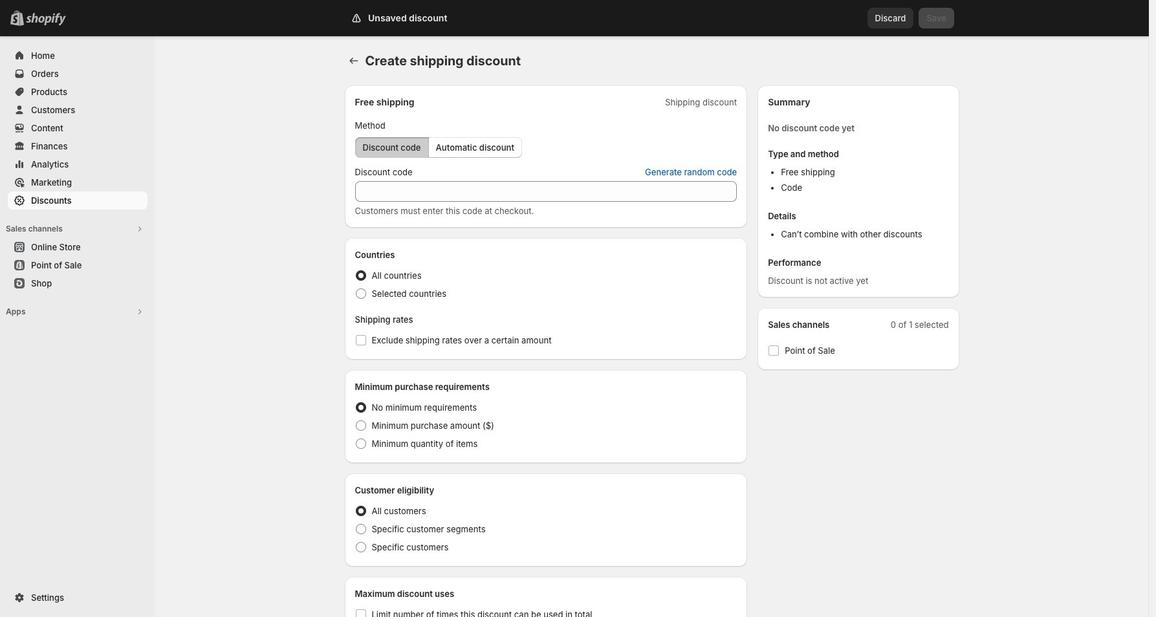 Task type: vqa. For each thing, say whether or not it's contained in the screenshot.
Search Countries TEXT FIELD in the bottom of the page
no



Task type: locate. For each thing, give the bounding box(es) containing it.
None text field
[[355, 181, 737, 202]]

shopify image
[[26, 13, 66, 26]]



